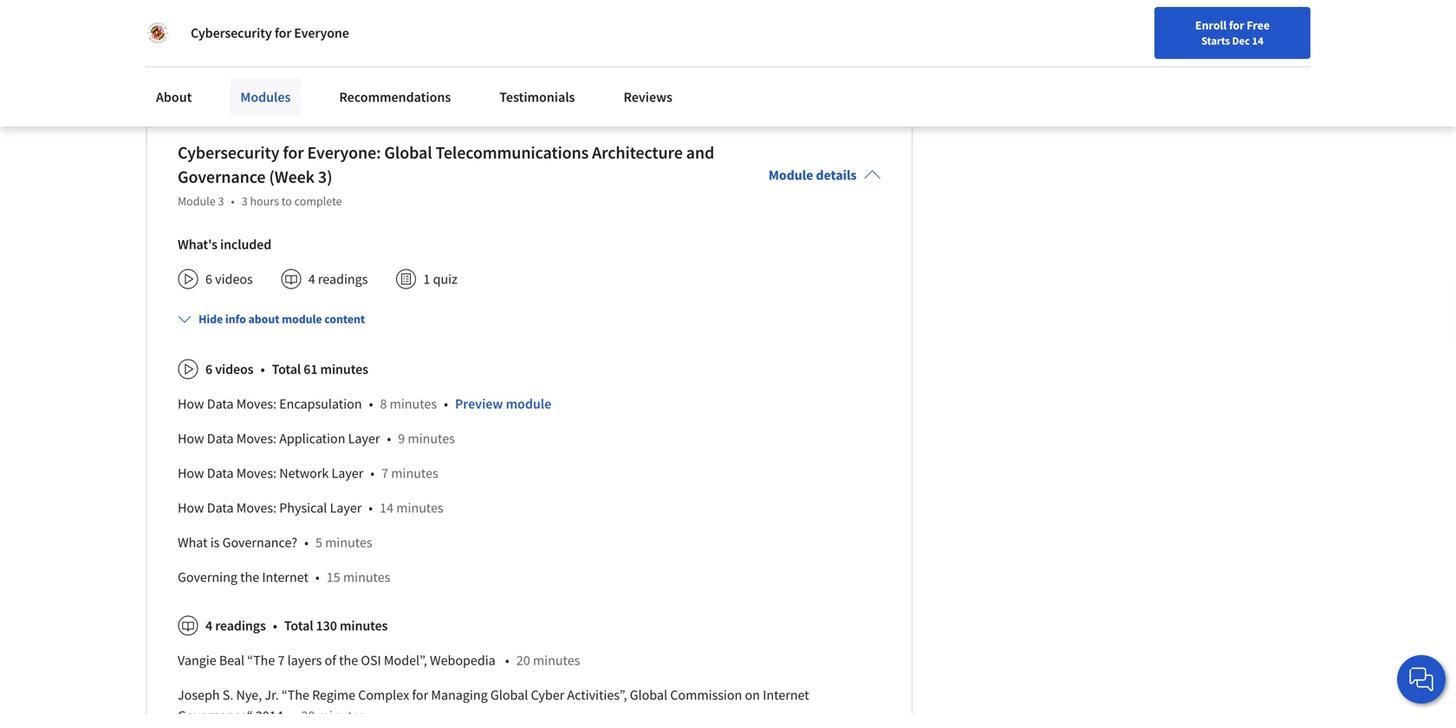 Task type: locate. For each thing, give the bounding box(es) containing it.
"the right jr.
[[282, 687, 309, 704]]

data
[[207, 395, 234, 413], [207, 430, 234, 447], [207, 465, 234, 482], [207, 499, 234, 517]]

videos down info
[[215, 361, 253, 378]]

moves: for network
[[236, 465, 277, 482]]

0 horizontal spatial 1 quiz
[[205, 28, 240, 45]]

1 moves: from the top
[[236, 395, 277, 413]]

2 data from the top
[[207, 430, 234, 447]]

how for how data moves: application layer • 9 minutes
[[178, 430, 204, 447]]

0 vertical spatial total
[[258, 28, 287, 45]]

0 vertical spatial internet
[[262, 569, 308, 586]]

total up week 2 quiz • 15 minutes
[[258, 28, 287, 45]]

• left the '61'
[[260, 361, 265, 378]]

vangie beal "the 7 layers of the osi model", webopedia • 20 minutes
[[178, 652, 580, 669]]

1 vertical spatial module
[[506, 395, 551, 413]]

1 vertical spatial total
[[272, 361, 301, 378]]

0 vertical spatial 15
[[290, 28, 304, 45]]

preview module link
[[455, 395, 551, 413]]

6 inside the hide info about module content region
[[205, 361, 212, 378]]

• left 9
[[387, 430, 391, 447]]

1 vertical spatial the
[[339, 652, 358, 669]]

module
[[769, 167, 813, 184], [178, 193, 216, 209]]

for up 'dec' on the top right
[[1229, 17, 1244, 33]]

model",
[[384, 652, 427, 669]]

videos inside the hide info about module content region
[[215, 361, 253, 378]]

included
[[220, 236, 271, 253]]

0 horizontal spatial quiz
[[215, 28, 240, 45]]

module inside hide info about module content dropdown button
[[282, 311, 322, 327]]

2 vertical spatial 15
[[327, 569, 340, 586]]

1 vertical spatial 1
[[205, 28, 212, 45]]

for up (week
[[283, 142, 304, 164]]

total left the '61'
[[272, 361, 301, 378]]

1 horizontal spatial 4
[[308, 271, 315, 288]]

• right quiz
[[255, 63, 259, 80]]

how data moves: encapsulation • 8 minutes • preview module
[[178, 395, 551, 413]]

regime
[[312, 687, 355, 704]]

2 vertical spatial layer
[[330, 499, 362, 517]]

readings up content
[[318, 271, 368, 288]]

layer for how data moves: physical layer
[[330, 499, 362, 517]]

about
[[156, 88, 192, 106]]

4 readings up content
[[308, 271, 368, 288]]

14
[[1252, 34, 1264, 48], [380, 499, 394, 517]]

2 3 from the left
[[242, 193, 248, 209]]

2014
[[256, 707, 283, 714]]

hide info about module content region
[[178, 345, 881, 714]]

governance?
[[222, 534, 297, 551]]

4 up the hide info about module content
[[308, 271, 315, 288]]

1 vertical spatial quiz
[[433, 271, 458, 288]]

layer down the 'how data moves: encapsulation • 8 minutes • preview module'
[[348, 430, 380, 447]]

about
[[248, 311, 279, 327]]

1 horizontal spatial 3
[[242, 193, 248, 209]]

data for how data moves: network layer
[[207, 465, 234, 482]]

internet
[[262, 569, 308, 586], [763, 687, 809, 704]]

english button
[[1092, 0, 1197, 56]]

1 horizontal spatial module
[[769, 167, 813, 184]]

15 up week 2 quiz • 15 minutes
[[290, 28, 304, 45]]

• total 61 minutes
[[260, 361, 368, 378]]

6 videos inside the hide info about module content region
[[205, 361, 253, 378]]

3 moves: from the top
[[236, 465, 277, 482]]

1 horizontal spatial 14
[[1252, 34, 1264, 48]]

moves: for physical
[[236, 499, 277, 517]]

0 vertical spatial the
[[240, 569, 259, 586]]

14 down free
[[1252, 34, 1264, 48]]

3)
[[318, 166, 332, 188]]

total
[[258, 28, 287, 45], [272, 361, 301, 378], [284, 617, 313, 635]]

0 horizontal spatial 4
[[205, 617, 212, 635]]

encapsulation
[[279, 395, 362, 413]]

total for total 61 minutes
[[272, 361, 301, 378]]

0 vertical spatial 1 quiz
[[205, 28, 240, 45]]

cybersecurity
[[191, 24, 272, 42], [178, 142, 280, 164]]

0 vertical spatial 6 videos
[[205, 271, 253, 288]]

module
[[282, 311, 322, 327], [506, 395, 551, 413]]

hours
[[250, 193, 279, 209]]

0 vertical spatial 4 readings
[[308, 271, 368, 288]]

"the right beal
[[247, 652, 275, 669]]

videos
[[215, 271, 253, 288], [215, 361, 253, 378]]

1 vertical spatial 14
[[380, 499, 394, 517]]

0 horizontal spatial global
[[384, 142, 432, 164]]

0 horizontal spatial 4 readings
[[205, 617, 266, 635]]

20
[[516, 652, 530, 669]]

0 horizontal spatial "the
[[247, 652, 275, 669]]

1
[[1238, 14, 1243, 27], [205, 28, 212, 45], [423, 271, 430, 288]]

2 6 videos from the top
[[205, 361, 253, 378]]

cybersecurity up quiz
[[191, 24, 272, 42]]

1 6 videos from the top
[[205, 271, 253, 288]]

7 down 8
[[381, 465, 388, 482]]

1 inside 'button'
[[1238, 14, 1243, 27]]

6 videos down what's included
[[205, 271, 253, 288]]

joseph
[[178, 687, 220, 704]]

cybersecurity for everyone
[[191, 24, 349, 42]]

0 vertical spatial 14
[[1252, 34, 1264, 48]]

for inside enroll for free starts dec 14
[[1229, 17, 1244, 33]]

2 horizontal spatial 15
[[327, 569, 340, 586]]

1 vertical spatial 4
[[205, 617, 212, 635]]

14 right "physical"
[[380, 499, 394, 517]]

1 vertical spatial module
[[178, 193, 216, 209]]

1 horizontal spatial 1
[[423, 271, 430, 288]]

1 horizontal spatial 7
[[381, 465, 388, 482]]

• down the governing the internet • 15 minutes on the left of page
[[273, 617, 277, 635]]

for left everyone
[[275, 24, 291, 42]]

week 2 quiz • 15 minutes
[[178, 63, 330, 80]]

internet down what is governance? • 5 minutes
[[262, 569, 308, 586]]

0 vertical spatial module
[[282, 311, 322, 327]]

2 videos from the top
[[215, 361, 253, 378]]

readings
[[318, 271, 368, 288], [215, 617, 266, 635]]

how for how data moves: physical layer • 14 minutes
[[178, 499, 204, 517]]

61
[[304, 361, 318, 378]]

enroll
[[1195, 17, 1227, 33]]

0 vertical spatial layer
[[348, 430, 380, 447]]

0 vertical spatial readings
[[318, 271, 368, 288]]

4 up vangie
[[205, 617, 212, 635]]

how data moves: physical layer • 14 minutes
[[178, 499, 444, 517]]

global
[[384, 142, 432, 164], [490, 687, 528, 704], [630, 687, 667, 704]]

governance
[[178, 166, 266, 188]]

1 quiz
[[205, 28, 240, 45], [423, 271, 458, 288]]

testimonials link
[[489, 78, 585, 116]]

1 vertical spatial internet
[[763, 687, 809, 704]]

for for everyone
[[275, 24, 291, 42]]

1 horizontal spatial "the
[[282, 687, 309, 704]]

15 up the • total 130 minutes
[[327, 569, 340, 586]]

"the inside joseph s. nye, jr. "the regime complex for managing global cyber activities", global commission on internet governance" 2014
[[282, 687, 309, 704]]

moves: left "network"
[[236, 465, 277, 482]]

6 videos down info
[[205, 361, 253, 378]]

4 how from the top
[[178, 499, 204, 517]]

moves:
[[236, 395, 277, 413], [236, 430, 277, 447], [236, 465, 277, 482], [236, 499, 277, 517]]

the down governance?
[[240, 569, 259, 586]]

1 button
[[1208, 11, 1257, 53]]

0 vertical spatial 7
[[381, 465, 388, 482]]

1 horizontal spatial 4 readings
[[308, 271, 368, 288]]

hide info about module content button
[[171, 304, 372, 335]]

module right about
[[282, 311, 322, 327]]

0 horizontal spatial module
[[178, 193, 216, 209]]

0 horizontal spatial 7
[[278, 652, 285, 669]]

15 for internet
[[327, 569, 340, 586]]

0 horizontal spatial 1
[[205, 28, 212, 45]]

network
[[279, 465, 329, 482]]

None search field
[[247, 11, 663, 46]]

1 vertical spatial videos
[[215, 361, 253, 378]]

1 vertical spatial 6
[[205, 361, 212, 378]]

2 horizontal spatial 1
[[1238, 14, 1243, 27]]

0 horizontal spatial readings
[[215, 617, 266, 635]]

videos down what's included
[[215, 271, 253, 288]]

4 moves: from the top
[[236, 499, 277, 517]]

4 readings up beal
[[205, 617, 266, 635]]

the
[[240, 569, 259, 586], [339, 652, 358, 669]]

0 vertical spatial quiz
[[215, 28, 240, 45]]

global down recommendations
[[384, 142, 432, 164]]

0 vertical spatial "the
[[247, 652, 275, 669]]

content
[[324, 311, 365, 327]]

1 vertical spatial cybersecurity
[[178, 142, 280, 164]]

cybersecurity for everyone
[[191, 24, 272, 42]]

15
[[290, 28, 304, 45], [266, 63, 280, 80], [327, 569, 340, 586]]

internet right on
[[763, 687, 809, 704]]

cybersecurity up governance
[[178, 142, 280, 164]]

on
[[745, 687, 760, 704]]

what is governance? • 5 minutes
[[178, 534, 372, 551]]

for inside cybersecurity for everyone: global telecommunications architecture and governance (week 3) module 3 • 3 hours to complete
[[283, 142, 304, 164]]

for right complex
[[412, 687, 428, 704]]

• left preview in the bottom left of the page
[[444, 395, 448, 413]]

0 vertical spatial 1
[[1238, 14, 1243, 27]]

moves: up governance?
[[236, 499, 277, 517]]

free
[[1247, 17, 1270, 33]]

15 up modules
[[266, 63, 280, 80]]

layer right "physical"
[[330, 499, 362, 517]]

module down governance
[[178, 193, 216, 209]]

1 vertical spatial readings
[[215, 617, 266, 635]]

• left '20'
[[505, 652, 509, 669]]

3 left hours
[[242, 193, 248, 209]]

•
[[247, 28, 251, 45], [255, 63, 259, 80], [231, 193, 235, 209], [260, 361, 265, 378], [369, 395, 373, 413], [444, 395, 448, 413], [387, 430, 391, 447], [370, 465, 375, 482], [369, 499, 373, 517], [304, 534, 309, 551], [315, 569, 320, 586], [273, 617, 277, 635], [505, 652, 509, 669]]

7 left layers
[[278, 652, 285, 669]]

6
[[205, 271, 212, 288], [205, 361, 212, 378]]

0 vertical spatial 6
[[205, 271, 212, 288]]

0 vertical spatial videos
[[215, 271, 253, 288]]

1 horizontal spatial internet
[[763, 687, 809, 704]]

6 videos
[[205, 271, 253, 288], [205, 361, 253, 378]]

cybersecurity for everyone:
[[178, 142, 280, 164]]

2 vertical spatial total
[[284, 617, 313, 635]]

15 inside the hide info about module content region
[[327, 569, 340, 586]]

1 horizontal spatial quiz
[[433, 271, 458, 288]]

4 readings inside the hide info about module content region
[[205, 617, 266, 635]]

2
[[212, 63, 219, 80]]

• down the 5
[[315, 569, 320, 586]]

physical
[[279, 499, 327, 517]]

moves: left "application"
[[236, 430, 277, 447]]

2 6 from the top
[[205, 361, 212, 378]]

0 horizontal spatial 3
[[218, 193, 224, 209]]

global down '20'
[[490, 687, 528, 704]]

total left 130
[[284, 617, 313, 635]]

what
[[178, 534, 208, 551]]

0 horizontal spatial internet
[[262, 569, 308, 586]]

4
[[308, 271, 315, 288], [205, 617, 212, 635]]

webopedia
[[430, 652, 496, 669]]

application
[[279, 430, 345, 447]]

0 horizontal spatial 15
[[266, 63, 280, 80]]

module inside the hide info about module content region
[[506, 395, 551, 413]]

1 vertical spatial "the
[[282, 687, 309, 704]]

• down how data moves: application layer • 9 minutes
[[370, 465, 375, 482]]

9
[[398, 430, 405, 447]]

1 vertical spatial layer
[[332, 465, 363, 482]]

1 horizontal spatial 1 quiz
[[423, 271, 458, 288]]

• down governance
[[231, 193, 235, 209]]

0 horizontal spatial module
[[282, 311, 322, 327]]

enroll for free starts dec 14
[[1195, 17, 1270, 48]]

module left details
[[769, 167, 813, 184]]

layer for how data moves: network layer
[[332, 465, 363, 482]]

data for how data moves: physical layer
[[207, 499, 234, 517]]

2 moves: from the top
[[236, 430, 277, 447]]

2 how from the top
[[178, 430, 204, 447]]

global right the activities", at bottom left
[[630, 687, 667, 704]]

moves: left encapsulation
[[236, 395, 277, 413]]

1 horizontal spatial module
[[506, 395, 551, 413]]

layer
[[348, 430, 380, 447], [332, 465, 363, 482], [330, 499, 362, 517]]

1 vertical spatial 6 videos
[[205, 361, 253, 378]]

beal
[[219, 652, 245, 669]]

0 horizontal spatial 14
[[380, 499, 394, 517]]

for for free
[[1229, 17, 1244, 33]]

for
[[1229, 17, 1244, 33], [275, 24, 291, 42], [283, 142, 304, 164], [412, 687, 428, 704]]

moves: for application
[[236, 430, 277, 447]]

for inside joseph s. nye, jr. "the regime complex for managing global cyber activities", global commission on internet governance" 2014
[[412, 687, 428, 704]]

"the
[[247, 652, 275, 669], [282, 687, 309, 704]]

the right of in the left of the page
[[339, 652, 358, 669]]

chat with us image
[[1408, 666, 1435, 693]]

0 vertical spatial 4
[[308, 271, 315, 288]]

readings up beal
[[215, 617, 266, 635]]

info
[[225, 311, 246, 327]]

2 vertical spatial 1
[[423, 271, 430, 288]]

module right preview in the bottom left of the page
[[506, 395, 551, 413]]

layer for how data moves: application layer
[[348, 430, 380, 447]]

cybersecurity inside cybersecurity for everyone: global telecommunications architecture and governance (week 3) module 3 • 3 hours to complete
[[178, 142, 280, 164]]

3
[[218, 193, 224, 209], [242, 193, 248, 209]]

modules
[[240, 88, 291, 106]]

1 vertical spatial 15
[[266, 63, 280, 80]]

1 vertical spatial 4 readings
[[205, 617, 266, 635]]

• left 8
[[369, 395, 373, 413]]

6 down hide
[[205, 361, 212, 378]]

3 data from the top
[[207, 465, 234, 482]]

global inside cybersecurity for everyone: global telecommunications architecture and governance (week 3) module 3 • 3 hours to complete
[[384, 142, 432, 164]]

4 data from the top
[[207, 499, 234, 517]]

1 how from the top
[[178, 395, 204, 413]]

for for everyone:
[[283, 142, 304, 164]]

3 how from the top
[[178, 465, 204, 482]]

university of maryland, college park image
[[146, 21, 170, 45]]

layer right "network"
[[332, 465, 363, 482]]

joseph s. nye, jr. "the regime complex for managing global cyber activities", global commission on internet governance" 2014
[[178, 687, 809, 714]]

0 vertical spatial cybersecurity
[[191, 24, 272, 42]]

6 down what's
[[205, 271, 212, 288]]

about link
[[146, 78, 202, 116]]

3 down governance
[[218, 193, 224, 209]]



Task type: vqa. For each thing, say whether or not it's contained in the screenshot.
readings to the bottom
yes



Task type: describe. For each thing, give the bounding box(es) containing it.
how for how data moves: encapsulation • 8 minutes • preview module
[[178, 395, 204, 413]]

what's included
[[178, 236, 271, 253]]

• total 130 minutes
[[273, 617, 388, 635]]

managing
[[431, 687, 488, 704]]

2 horizontal spatial global
[[630, 687, 667, 704]]

of
[[325, 652, 336, 669]]

moves: for encapsulation
[[236, 395, 277, 413]]

how data moves: application layer • 9 minutes
[[178, 430, 455, 447]]

architecture
[[592, 142, 683, 164]]

show notifications image
[[1222, 22, 1243, 42]]

english
[[1124, 20, 1166, 37]]

reviews link
[[613, 78, 683, 116]]

4 inside the hide info about module content region
[[205, 617, 212, 635]]

nye,
[[236, 687, 262, 704]]

is
[[210, 534, 220, 551]]

1 videos from the top
[[215, 271, 253, 288]]

everyone:
[[307, 142, 381, 164]]

• up week 2 quiz • 15 minutes
[[247, 28, 251, 45]]

starts
[[1201, 34, 1230, 48]]

module details
[[769, 167, 857, 184]]

total for total 15 minutes
[[258, 28, 287, 45]]

how for how data moves: network layer • 7 minutes
[[178, 465, 204, 482]]

quiz
[[222, 63, 248, 80]]

osi
[[361, 652, 381, 669]]

details
[[816, 167, 857, 184]]

1 horizontal spatial global
[[490, 687, 528, 704]]

activities",
[[567, 687, 627, 704]]

governing the internet • 15 minutes
[[178, 569, 390, 586]]

recommendations link
[[329, 78, 461, 116]]

cybersecurity for everyone: global telecommunications architecture and governance (week 3) module 3 • 3 hours to complete
[[178, 142, 714, 209]]

hide
[[198, 311, 223, 327]]

preview
[[455, 395, 503, 413]]

14 inside enroll for free starts dec 14
[[1252, 34, 1264, 48]]

cyber
[[531, 687, 564, 704]]

complex
[[358, 687, 409, 704]]

modules link
[[230, 78, 301, 116]]

layers
[[287, 652, 322, 669]]

• left the 5
[[304, 534, 309, 551]]

1 vertical spatial 1 quiz
[[423, 271, 458, 288]]

130
[[316, 617, 337, 635]]

governance"
[[178, 707, 253, 714]]

commission
[[670, 687, 742, 704]]

s.
[[223, 687, 233, 704]]

complete
[[294, 193, 342, 209]]

telecommunications
[[435, 142, 589, 164]]

total for total 130 minutes
[[284, 617, 313, 635]]

data for how data moves: application layer
[[207, 430, 234, 447]]

0 horizontal spatial the
[[240, 569, 259, 586]]

internet inside joseph s. nye, jr. "the regime complex for managing global cyber activities", global commission on internet governance" 2014
[[763, 687, 809, 704]]

1 data from the top
[[207, 395, 234, 413]]

module inside cybersecurity for everyone: global telecommunications architecture and governance (week 3) module 3 • 3 hours to complete
[[178, 193, 216, 209]]

everyone
[[294, 24, 349, 42]]

1 horizontal spatial 15
[[290, 28, 304, 45]]

vangie
[[178, 652, 216, 669]]

testimonials
[[499, 88, 575, 106]]

info about module content element
[[171, 297, 881, 714]]

what's
[[178, 236, 217, 253]]

how data moves: network layer • 7 minutes
[[178, 465, 438, 482]]

1 horizontal spatial the
[[339, 652, 358, 669]]

0 vertical spatial module
[[769, 167, 813, 184]]

recommendations
[[339, 88, 451, 106]]

hide info about module content
[[198, 311, 365, 327]]

8
[[380, 395, 387, 413]]

reviews
[[624, 88, 673, 106]]

15 for quiz
[[266, 63, 280, 80]]

1 3 from the left
[[218, 193, 224, 209]]

readings inside the hide info about module content region
[[215, 617, 266, 635]]

14 inside the hide info about module content region
[[380, 499, 394, 517]]

jr.
[[265, 687, 279, 704]]

dec
[[1232, 34, 1250, 48]]

1 vertical spatial 7
[[278, 652, 285, 669]]

1 horizontal spatial readings
[[318, 271, 368, 288]]

to
[[281, 193, 292, 209]]

• inside cybersecurity for everyone: global telecommunications architecture and governance (week 3) module 3 • 3 hours to complete
[[231, 193, 235, 209]]

(week
[[269, 166, 315, 188]]

and
[[686, 142, 714, 164]]

1 6 from the top
[[205, 271, 212, 288]]

• total 15 minutes
[[247, 28, 355, 45]]

5
[[315, 534, 322, 551]]

governing
[[178, 569, 237, 586]]

• right "physical"
[[369, 499, 373, 517]]

week
[[178, 63, 209, 80]]



